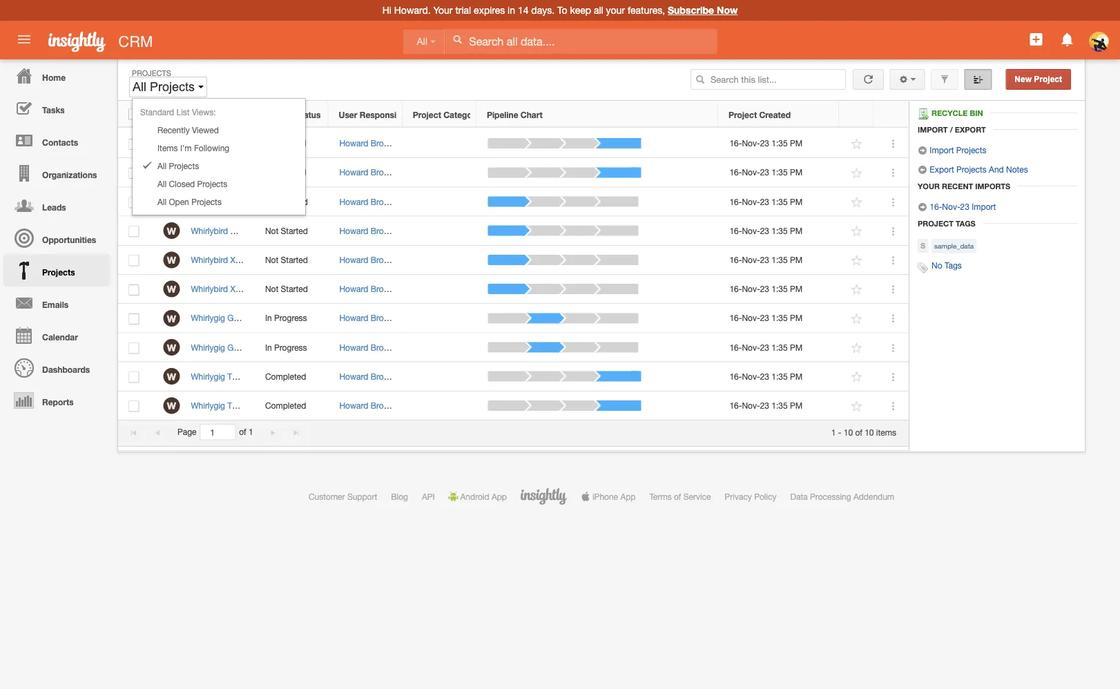 Task type: describe. For each thing, give the bounding box(es) containing it.
- left roger
[[341, 168, 345, 177]]

howard brown for lane
[[339, 313, 395, 323]]

nov- for nicole
[[742, 255, 760, 265]]

1 10 from the left
[[844, 427, 853, 437]]

pm for smith
[[790, 284, 803, 294]]

trading
[[292, 372, 319, 381]]

albert
[[293, 197, 315, 206]]

data processing addendum link
[[791, 492, 895, 502]]

3 16-nov-23 1:35 pm cell from the top
[[719, 187, 840, 217]]

notifications image
[[1059, 31, 1076, 48]]

days.
[[531, 4, 555, 16]]

projects down all closed projects link
[[191, 197, 222, 207]]

w for whirlwinder x520 - warbucks industries - roger mills
[[167, 167, 176, 178]]

tasks
[[42, 105, 65, 115]]

warbucks for t920
[[254, 401, 291, 411]]

martin
[[328, 226, 351, 236]]

16-nov-23 1:35 pm cell for miyazaki
[[719, 392, 840, 421]]

16-nov-23 1:35 pm for mills
[[730, 168, 803, 177]]

new
[[1015, 75, 1032, 84]]

import for import / export
[[918, 125, 948, 134]]

projects down all projects link
[[197, 179, 227, 189]]

- left items
[[838, 427, 842, 437]]

recycle
[[932, 109, 968, 118]]

project name
[[191, 110, 245, 119]]

23 for samantha
[[760, 372, 770, 381]]

cog image
[[899, 75, 909, 84]]

0 horizontal spatial export
[[930, 164, 954, 174]]

2 10 from the left
[[865, 427, 874, 437]]

pm for sakda
[[790, 343, 803, 352]]

in for jakubowski
[[265, 313, 272, 323]]

completed cell for cynthia
[[255, 129, 329, 158]]

0 vertical spatial your
[[433, 4, 453, 16]]

completed cell for -
[[255, 362, 329, 392]]

projects down i'm
[[169, 161, 199, 171]]

1 horizontal spatial export
[[955, 125, 986, 134]]

23 inside 16-nov-23 import link
[[961, 202, 970, 211]]

of 1
[[239, 427, 253, 437]]

organizations link
[[3, 157, 111, 189]]

- down the whirlygig g250 - jakubowski llc - barbara lane
[[250, 343, 253, 352]]

privacy policy
[[725, 492, 777, 502]]

follow image for whirlygig g250 - jakubowski llc - barbara lane
[[851, 312, 864, 326]]

whirlybird for whirlybird g950 - globex - albert lee
[[191, 197, 228, 206]]

crm
[[118, 32, 153, 50]]

howard brown for samantha
[[339, 372, 395, 381]]

w link for whirlwinder x520 - warbucks industries - roger mills
[[163, 164, 180, 181]]

mark
[[323, 343, 342, 352]]

3 1:35 from the top
[[772, 197, 788, 206]]

leads
[[42, 202, 66, 212]]

pm for mills
[[790, 168, 803, 177]]

cell for martin
[[403, 217, 477, 246]]

privacy
[[725, 492, 752, 502]]

3 16-nov-23 1:35 pm from the top
[[730, 197, 803, 206]]

emails link
[[3, 287, 111, 319]]

howard brown link for nicole
[[339, 255, 395, 265]]

cell for smith
[[403, 275, 477, 304]]

16-nov-23 1:35 pm cell for mills
[[719, 158, 840, 187]]

notes
[[1006, 164, 1028, 174]]

1:35 for samantha
[[772, 372, 788, 381]]

howard brown link for smith
[[339, 284, 395, 294]]

1:35 for allen
[[772, 139, 788, 148]]

23 for lane
[[760, 313, 770, 323]]

howard brown link for martin
[[339, 226, 395, 236]]

sakda
[[344, 343, 368, 352]]

pm for miyazaki
[[790, 401, 803, 411]]

- left mark
[[317, 343, 321, 352]]

6 w row from the top
[[118, 275, 909, 304]]

circle arrow right image
[[918, 202, 928, 212]]

blog
[[391, 492, 408, 502]]

whirlybird for whirlybird x250 - cyberdyne systems corp. - nicole gomez
[[191, 255, 228, 265]]

- up whirlybird g950 - globex - albert lee
[[258, 168, 261, 177]]

- left cyberdyne
[[252, 255, 255, 265]]

whirlwinder for whirlwinder x520 - oceanic airlines - cynthia allen
[[191, 139, 235, 148]]

created
[[759, 110, 791, 119]]

privacy policy link
[[725, 492, 777, 502]]

api
[[422, 492, 435, 502]]

open
[[169, 197, 189, 207]]

progress for oceanic
[[274, 343, 307, 352]]

nov- for allen
[[742, 139, 760, 148]]

wright
[[390, 372, 414, 381]]

cell for miyazaki
[[403, 392, 477, 421]]

1 w row from the top
[[118, 129, 909, 158]]

standard list views: link
[[115, 103, 305, 121]]

howard for martin
[[339, 226, 368, 236]]

w for whirlybird g950 - sirius corp. - tina martin
[[167, 225, 176, 237]]

wayne
[[337, 401, 362, 411]]

whirlwinder x520 - warbucks industries - roger mills
[[191, 168, 389, 177]]

16-nov-23 1:35 pm cell for samantha
[[719, 362, 840, 392]]

howard brown link for miyazaki
[[339, 401, 395, 411]]

16-nov-23 import
[[928, 202, 996, 211]]

project created
[[729, 110, 791, 119]]

- left 'samantha'
[[344, 372, 348, 381]]

samantha
[[350, 372, 387, 381]]

16-nov-23 1:35 pm for samantha
[[730, 372, 803, 381]]

howard for allen
[[339, 139, 368, 148]]

hi
[[382, 4, 392, 16]]

0 horizontal spatial of
[[239, 427, 246, 437]]

whirlybird x250 - warbucks industries - carlos smith
[[191, 284, 388, 294]]

terms of service
[[650, 492, 711, 502]]

corp. for systems
[[334, 255, 355, 265]]

whirlybird x250 - cyberdyne systems corp. - nicole gomez
[[191, 255, 415, 265]]

3 brown from the top
[[371, 197, 395, 206]]

howard brown for martin
[[339, 226, 395, 236]]

howard for sakda
[[339, 343, 368, 352]]

- left the wayne
[[332, 401, 335, 411]]

- left sirius
[[253, 226, 256, 236]]

user responsible project category
[[339, 110, 480, 119]]

project inside new project 'link'
[[1034, 75, 1062, 84]]

7 w row from the top
[[118, 304, 909, 333]]

sample_data
[[935, 242, 974, 250]]

status
[[295, 110, 321, 119]]

w for whirlybird x250 - cyberdyne systems corp. - nicole gomez
[[167, 254, 176, 266]]

3 howard brown from the top
[[339, 197, 395, 206]]

1:35 for smith
[[772, 284, 788, 294]]

leads link
[[3, 189, 111, 222]]

howard for nicole
[[339, 255, 368, 265]]

- left the albert
[[287, 197, 290, 206]]

16-nov-23 1:35 pm cell for allen
[[719, 129, 840, 158]]

whirlybird g950 - globex - albert lee link
[[191, 197, 337, 206]]

all link
[[403, 29, 445, 54]]

systems
[[300, 255, 332, 265]]

w link for whirlygig g250 - oceanic airlines - mark sakda
[[163, 339, 180, 356]]

whirlybird g950 - sirius corp. - tina martin link
[[191, 226, 358, 236]]

- left 'nicole'
[[357, 255, 360, 265]]

brown for mills
[[371, 168, 395, 177]]

projects down crm
[[132, 68, 171, 77]]

howard for smith
[[339, 284, 368, 294]]

now
[[717, 4, 738, 16]]

bin
[[970, 109, 983, 118]]

- left carlos
[[335, 284, 338, 294]]

all inside all link
[[417, 36, 428, 47]]

16- for samantha
[[730, 372, 742, 381]]

sirius
[[258, 226, 279, 236]]

howard for samantha
[[339, 372, 368, 381]]

organizations
[[42, 170, 97, 180]]

not for sirius
[[265, 226, 279, 236]]

projects up emails link
[[42, 267, 75, 277]]

- left cynthia
[[326, 139, 329, 148]]

not started cell for industries
[[255, 275, 329, 304]]

brown for sakda
[[371, 343, 395, 352]]

show sidebar image
[[974, 75, 983, 84]]

23 for allen
[[760, 139, 770, 148]]

2 horizontal spatial of
[[855, 427, 863, 437]]

customer support link
[[309, 492, 377, 502]]

started for -
[[281, 197, 308, 206]]

dashboards link
[[3, 352, 111, 384]]

nov- for miyazaki
[[742, 401, 760, 411]]

follow image for whirlwinder x520 - oceanic airlines - cynthia allen
[[851, 138, 864, 151]]

trial
[[456, 4, 471, 16]]

whirlwinder x520 - warbucks industries - roger mills link
[[191, 168, 395, 177]]

recycle bin link
[[918, 108, 990, 120]]

3 w row from the top
[[118, 187, 909, 217]]

1:35 for nicole
[[772, 255, 788, 265]]

howard for lane
[[339, 313, 368, 323]]

contacts link
[[3, 124, 111, 157]]

in
[[508, 4, 515, 16]]

3 howard brown link from the top
[[339, 197, 395, 206]]

import projects
[[928, 145, 987, 155]]

no tags link
[[932, 261, 962, 270]]

- left jakubowski
[[250, 313, 253, 323]]

lee
[[317, 197, 331, 206]]

1:35 for miyazaki
[[772, 401, 788, 411]]

cyberdyne
[[257, 255, 297, 265]]

10 w row from the top
[[118, 392, 909, 421]]

- left tina on the left top
[[304, 226, 307, 236]]

cell for sakda
[[403, 333, 477, 362]]

features,
[[628, 4, 665, 16]]

iphone app link
[[581, 492, 636, 502]]

/
[[950, 125, 953, 134]]

hi howard. your trial expires in 14 days. to keep all your features, subscribe now
[[382, 4, 738, 16]]

- up of 1
[[248, 401, 252, 411]]

- right llc
[[319, 313, 322, 323]]

mills
[[372, 168, 389, 177]]

user
[[339, 110, 357, 119]]

16- for lane
[[730, 313, 742, 323]]

circle arrow left image
[[918, 165, 928, 175]]

items i'm following
[[157, 143, 230, 153]]

projects up export projects and notes link
[[957, 145, 987, 155]]

w link for whirlygig t920 - warbucks industries - wayne miyazaki
[[163, 397, 180, 414]]

roger
[[347, 168, 369, 177]]

- left nakatomi
[[248, 372, 252, 381]]

brown for samantha
[[371, 372, 395, 381]]

2 w row from the top
[[118, 158, 909, 187]]

3 cell from the top
[[403, 187, 477, 217]]

brown for martin
[[371, 226, 395, 236]]

blog link
[[391, 492, 408, 502]]

sample_data link
[[932, 239, 977, 254]]

16-nov-23 1:35 pm for smith
[[730, 284, 803, 294]]

- up whirlwinder x520 - warbucks industries - roger mills
[[258, 139, 261, 148]]

all closed projects
[[157, 179, 227, 189]]

w for whirlybird g950 - globex - albert lee
[[167, 196, 176, 208]]

whirlybird g950 - sirius corp. - tina martin
[[191, 226, 351, 236]]

project for project created
[[729, 110, 757, 119]]

16-nov-23 1:35 pm for sakda
[[730, 343, 803, 352]]

16-nov-23 import link
[[918, 202, 996, 212]]

all closed projects link
[[133, 175, 305, 193]]

3 pm from the top
[[790, 197, 803, 206]]

oceanic for completed
[[264, 139, 294, 148]]

gomez
[[388, 255, 415, 265]]

follow image for whirlwinder x520 - warbucks industries - roger mills
[[851, 167, 864, 180]]

1 1 from the left
[[249, 427, 253, 437]]

howard.
[[394, 4, 431, 16]]

emails
[[42, 300, 69, 309]]

whirlygig g250 - jakubowski llc - barbara lane link
[[191, 313, 381, 323]]

cell for samantha
[[403, 362, 477, 392]]

calendar link
[[3, 319, 111, 352]]

opportunities link
[[3, 222, 111, 254]]

tags
[[945, 261, 962, 270]]

0 vertical spatial corp.
[[281, 226, 302, 236]]

in progress for oceanic
[[265, 343, 307, 352]]

dashboards
[[42, 365, 90, 374]]

w link for whirlygig g250 - jakubowski llc - barbara lane
[[163, 310, 180, 327]]

whirlybird x250 - warbucks industries - carlos smith link
[[191, 284, 395, 294]]

row group containing w
[[118, 129, 909, 421]]

in progress cell for jakubowski
[[255, 304, 329, 333]]

opportunities
[[42, 235, 96, 245]]

howard brown for allen
[[339, 139, 395, 148]]

16- for mills
[[730, 168, 742, 177]]

9 w row from the top
[[118, 362, 909, 392]]

app for iphone app
[[621, 492, 636, 502]]

- left the globex
[[253, 197, 256, 206]]

x250 for cyberdyne
[[230, 255, 249, 265]]

5 w row from the top
[[118, 246, 909, 275]]



Task type: vqa. For each thing, say whether or not it's contained in the screenshot.
the bottommost Contains
no



Task type: locate. For each thing, give the bounding box(es) containing it.
barbara
[[325, 313, 354, 323]]

1 in progress cell from the top
[[255, 304, 329, 333]]

policy
[[754, 492, 777, 502]]

whirlygig g250 - jakubowski llc - barbara lane
[[191, 313, 375, 323]]

started for corp.
[[281, 226, 308, 236]]

w for whirlygig g250 - jakubowski llc - barbara lane
[[167, 313, 176, 324]]

brown for miyazaki
[[371, 401, 395, 411]]

whirlybird for whirlybird g950 - sirius corp. - tina martin
[[191, 226, 228, 236]]

all projects link
[[133, 157, 305, 175]]

navigation containing home
[[0, 59, 111, 417]]

your
[[433, 4, 453, 16], [918, 182, 940, 191]]

1 g250 from the top
[[227, 313, 248, 323]]

in progress down whirlygig g250 - jakubowski llc - barbara lane link
[[265, 343, 307, 352]]

import
[[918, 125, 948, 134], [930, 145, 954, 155], [972, 202, 996, 211]]

5 follow image from the top
[[851, 283, 864, 296]]

6 w link from the top
[[163, 281, 180, 297]]

allen
[[362, 139, 380, 148]]

started left tina on the left top
[[281, 226, 308, 236]]

2 started from the top
[[281, 226, 308, 236]]

1 vertical spatial in
[[265, 343, 272, 352]]

1 vertical spatial t920
[[227, 401, 246, 411]]

cell for nicole
[[403, 246, 477, 275]]

pm for samantha
[[790, 372, 803, 381]]

howard up lane
[[339, 284, 368, 294]]

standard
[[140, 107, 174, 117]]

brown up miyazaki
[[371, 372, 395, 381]]

all inside all projects button
[[133, 80, 146, 94]]

1 1:35 from the top
[[772, 139, 788, 148]]

howard
[[339, 139, 368, 148], [339, 168, 368, 177], [339, 197, 368, 206], [339, 226, 368, 236], [339, 255, 368, 265], [339, 284, 368, 294], [339, 313, 368, 323], [339, 343, 368, 352], [339, 372, 368, 381], [339, 401, 368, 411]]

3 completed from the top
[[265, 372, 306, 381]]

pm for allen
[[790, 139, 803, 148]]

0 horizontal spatial app
[[492, 492, 507, 502]]

0 vertical spatial follow image
[[851, 196, 864, 209]]

howard brown for sakda
[[339, 343, 395, 352]]

in
[[265, 313, 272, 323], [265, 343, 272, 352]]

2 g250 from the top
[[227, 343, 248, 352]]

10 w link from the top
[[163, 397, 180, 414]]

8 1:35 from the top
[[772, 343, 788, 352]]

2 vertical spatial corp.
[[321, 372, 342, 381]]

1 vertical spatial warbucks
[[257, 284, 294, 294]]

9 pm from the top
[[790, 372, 803, 381]]

g250 left jakubowski
[[227, 313, 248, 323]]

s
[[921, 241, 926, 250]]

views:
[[192, 107, 216, 117]]

1 horizontal spatial 1
[[832, 427, 836, 437]]

23 for sakda
[[760, 343, 770, 352]]

4 not started cell from the top
[[255, 275, 329, 304]]

pipeline
[[487, 110, 518, 119]]

globex
[[258, 197, 285, 206]]

2 g950 from the top
[[230, 226, 251, 236]]

of right terms
[[674, 492, 681, 502]]

2 not started from the top
[[265, 226, 308, 236]]

2 completed cell from the top
[[255, 158, 329, 187]]

9 16-nov-23 1:35 pm from the top
[[730, 372, 803, 381]]

16- for allen
[[730, 139, 742, 148]]

processing
[[810, 492, 851, 502]]

w for whirlwinder x520 - oceanic airlines - cynthia allen
[[167, 138, 176, 149]]

pm for nicole
[[790, 255, 803, 265]]

howard brown for nicole
[[339, 255, 395, 265]]

howard up 'nicole'
[[339, 226, 368, 236]]

whirlybird for whirlybird x250 - warbucks industries - carlos smith
[[191, 284, 228, 294]]

8 howard brown from the top
[[339, 343, 395, 352]]

0 vertical spatial g250
[[227, 313, 248, 323]]

completed for cynthia
[[265, 139, 306, 148]]

in progress cell down whirlygig g250 - jakubowski llc - barbara lane link
[[255, 333, 329, 362]]

1 vertical spatial all projects
[[157, 161, 199, 171]]

oceanic
[[264, 139, 294, 148], [255, 343, 286, 352]]

imports
[[976, 182, 1011, 191]]

app
[[492, 492, 507, 502], [621, 492, 636, 502]]

projects inside button
[[150, 80, 195, 94]]

row group
[[118, 129, 909, 421]]

all projects
[[133, 80, 198, 94], [157, 161, 199, 171]]

1 vertical spatial your
[[918, 182, 940, 191]]

10 1:35 from the top
[[772, 401, 788, 411]]

4 1:35 from the top
[[772, 226, 788, 236]]

3 howard from the top
[[339, 197, 368, 206]]

started for industries
[[281, 284, 308, 294]]

all for all projects button
[[133, 80, 146, 94]]

iphone app
[[593, 492, 636, 502]]

1 vertical spatial whirlwinder
[[191, 168, 235, 177]]

import right circle arrow right image
[[930, 145, 954, 155]]

8 16-nov-23 1:35 pm cell from the top
[[719, 333, 840, 362]]

miyazaki
[[365, 401, 397, 411]]

whirlygig t920 - warbucks industries - wayne miyazaki
[[191, 401, 397, 411]]

recently
[[157, 125, 190, 135]]

industries for carlos
[[296, 284, 333, 294]]

4 brown from the top
[[371, 226, 395, 236]]

brown right sakda at the left of the page
[[371, 343, 395, 352]]

0 vertical spatial warbucks
[[264, 168, 301, 177]]

23 for mills
[[760, 168, 770, 177]]

9 w from the top
[[167, 371, 176, 382]]

howard brown down 'smith'
[[339, 313, 395, 323]]

3 whirlybird from the top
[[191, 255, 228, 265]]

0 vertical spatial in progress
[[265, 313, 307, 323]]

16-nov-23 1:35 pm cell
[[719, 129, 840, 158], [719, 158, 840, 187], [719, 187, 840, 217], [719, 217, 840, 246], [719, 246, 840, 275], [719, 275, 840, 304], [719, 304, 840, 333], [719, 333, 840, 362], [719, 362, 840, 392], [719, 392, 840, 421]]

completed cell
[[255, 129, 329, 158], [255, 158, 329, 187], [255, 362, 329, 392], [255, 392, 329, 421]]

1 vertical spatial g950
[[230, 226, 251, 236]]

0 vertical spatial industries
[[303, 168, 339, 177]]

recycle bin
[[932, 109, 983, 118]]

nov- for lane
[[742, 313, 760, 323]]

4 howard from the top
[[339, 226, 368, 236]]

1 vertical spatial oceanic
[[255, 343, 286, 352]]

4 follow image from the top
[[851, 254, 864, 267]]

2 16-nov-23 1:35 pm cell from the top
[[719, 158, 840, 187]]

completed down nakatomi
[[265, 401, 306, 411]]

data
[[791, 492, 808, 502]]

0 vertical spatial progress
[[274, 313, 307, 323]]

brown for allen
[[371, 139, 395, 148]]

howard brown link down 'samantha'
[[339, 401, 395, 411]]

not down whirlybird g950 - sirius corp. - tina martin at left top
[[265, 255, 279, 265]]

0 vertical spatial in
[[265, 313, 272, 323]]

2 vertical spatial import
[[972, 202, 996, 211]]

16- inside 16-nov-23 import link
[[930, 202, 942, 211]]

all inside all open projects link
[[157, 197, 167, 207]]

all projects inside button
[[133, 80, 198, 94]]

brown up 'smith'
[[371, 255, 395, 265]]

2 app from the left
[[621, 492, 636, 502]]

brown right roger
[[371, 168, 395, 177]]

w link for whirlygig t920 - nakatomi trading corp. - samantha wright
[[163, 368, 180, 385]]

howard brown down lane
[[339, 343, 395, 352]]

all inside all projects link
[[157, 161, 167, 171]]

follow image
[[851, 196, 864, 209], [851, 312, 864, 326]]

progress down whirlybird x250 - warbucks industries - carlos smith
[[274, 313, 307, 323]]

not started cell for systems
[[255, 246, 329, 275]]

started
[[281, 197, 308, 206], [281, 226, 308, 236], [281, 255, 308, 265], [281, 284, 308, 294]]

nov- for smith
[[742, 284, 760, 294]]

started for systems
[[281, 255, 308, 265]]

completed for -
[[265, 372, 306, 381]]

g950 left sirius
[[230, 226, 251, 236]]

navigation
[[0, 59, 111, 417]]

1 vertical spatial follow image
[[851, 312, 864, 326]]

Search this list... text field
[[691, 69, 846, 90]]

23 for miyazaki
[[760, 401, 770, 411]]

category
[[444, 110, 480, 119]]

project left the status
[[265, 110, 293, 119]]

5 16-nov-23 1:35 pm from the top
[[730, 255, 803, 265]]

project right new
[[1034, 75, 1062, 84]]

7 16-nov-23 1:35 pm cell from the top
[[719, 304, 840, 333]]

4 w row from the top
[[118, 217, 909, 246]]

started up whirlybird x250 - warbucks industries - carlos smith link
[[281, 255, 308, 265]]

None checkbox
[[128, 109, 139, 120], [129, 168, 139, 179], [129, 197, 139, 208], [129, 226, 139, 237], [129, 285, 139, 296], [129, 314, 139, 325], [129, 343, 139, 354], [129, 372, 139, 383], [129, 401, 139, 412], [128, 109, 139, 120], [129, 168, 139, 179], [129, 197, 139, 208], [129, 226, 139, 237], [129, 285, 139, 296], [129, 314, 139, 325], [129, 343, 139, 354], [129, 372, 139, 383], [129, 401, 139, 412]]

1 in from the top
[[265, 313, 272, 323]]

1 completed from the top
[[265, 139, 306, 148]]

projects up standard list views:
[[150, 80, 195, 94]]

1 vertical spatial g250
[[227, 343, 248, 352]]

1 pm from the top
[[790, 139, 803, 148]]

6 howard brown link from the top
[[339, 284, 395, 294]]

10 brown from the top
[[371, 401, 395, 411]]

circle arrow right image
[[918, 146, 928, 155]]

howard brown up roger
[[339, 139, 395, 148]]

all open projects
[[157, 197, 222, 207]]

items
[[877, 427, 897, 437]]

1 howard from the top
[[339, 139, 368, 148]]

whirlwinder for whirlwinder x520 - warbucks industries - roger mills
[[191, 168, 235, 177]]

cell
[[403, 129, 477, 158], [403, 158, 477, 187], [403, 187, 477, 217], [403, 217, 477, 246], [403, 246, 477, 275], [403, 275, 477, 304], [403, 304, 477, 333], [403, 333, 477, 362], [403, 362, 477, 392], [403, 392, 477, 421]]

16-nov-23 1:35 pm for nicole
[[730, 255, 803, 265]]

howard brown up 'nicole'
[[339, 226, 395, 236]]

import left /
[[918, 125, 948, 134]]

howard brown link up lane
[[339, 284, 395, 294]]

search image
[[696, 75, 705, 84]]

1 horizontal spatial of
[[674, 492, 681, 502]]

16- for nicole
[[730, 255, 742, 265]]

4 w link from the top
[[163, 223, 180, 239]]

export projects and notes link
[[918, 164, 1028, 175]]

in progress cell
[[255, 304, 329, 333], [255, 333, 329, 362]]

1 follow image from the top
[[851, 138, 864, 151]]

not started up whirlygig g250 - jakubowski llc - barbara lane link
[[265, 284, 308, 294]]

customer
[[309, 492, 345, 502]]

row
[[118, 102, 908, 127]]

show list view filters image
[[940, 75, 950, 84]]

brown down mills
[[371, 197, 395, 206]]

nakatomi
[[254, 372, 289, 381]]

warbucks down cyberdyne
[[257, 284, 294, 294]]

w for whirlygig g250 - oceanic airlines - mark sakda
[[167, 342, 176, 353]]

whirlygig
[[191, 313, 225, 323], [191, 343, 225, 352], [191, 372, 225, 381], [191, 401, 225, 411]]

2 not from the top
[[265, 226, 279, 236]]

smith
[[367, 284, 388, 294]]

1 vertical spatial import
[[930, 145, 954, 155]]

howard brown down 'samantha'
[[339, 401, 395, 411]]

4 not from the top
[[265, 284, 279, 294]]

x520 for warbucks
[[237, 168, 256, 177]]

started up whirlygig g250 - jakubowski llc - barbara lane link
[[281, 284, 308, 294]]

airlines down the status
[[296, 139, 323, 148]]

16- for sakda
[[730, 343, 742, 352]]

project tags
[[918, 219, 976, 228]]

howard brown for smith
[[339, 284, 395, 294]]

completed cell down the whirlygig t920 - nakatomi trading corp. - samantha wright
[[255, 392, 329, 421]]

not started cell up whirlybird x250 - cyberdyne systems corp. - nicole gomez
[[255, 217, 329, 246]]

howard down user
[[339, 139, 368, 148]]

in progress
[[265, 313, 307, 323], [265, 343, 307, 352]]

x250 for warbucks
[[230, 284, 249, 294]]

expires
[[474, 4, 505, 16]]

subscribe now link
[[668, 4, 738, 16]]

of
[[239, 427, 246, 437], [855, 427, 863, 437], [674, 492, 681, 502]]

2 in progress cell from the top
[[255, 333, 329, 362]]

0 vertical spatial airlines
[[296, 139, 323, 148]]

1:35 for sakda
[[772, 343, 788, 352]]

follow image
[[851, 138, 864, 151], [851, 167, 864, 180], [851, 225, 864, 238], [851, 254, 864, 267], [851, 283, 864, 296], [851, 342, 864, 355], [851, 371, 864, 384], [851, 400, 864, 413]]

customer support
[[309, 492, 377, 502]]

16-
[[730, 139, 742, 148], [730, 168, 742, 177], [730, 197, 742, 206], [930, 202, 942, 211], [730, 226, 742, 236], [730, 255, 742, 265], [730, 284, 742, 294], [730, 313, 742, 323], [730, 343, 742, 352], [730, 372, 742, 381], [730, 401, 742, 411]]

projects up your recent imports
[[957, 164, 987, 174]]

2 howard brown from the top
[[339, 168, 395, 177]]

2 not started cell from the top
[[255, 217, 329, 246]]

whirlygig t920 - nakatomi trading corp. - samantha wright
[[191, 372, 414, 381]]

not started
[[265, 197, 308, 206], [265, 226, 308, 236], [265, 255, 308, 265], [265, 284, 308, 294]]

not started down whirlwinder x520 - warbucks industries - roger mills
[[265, 197, 308, 206]]

9 1:35 from the top
[[772, 372, 788, 381]]

1 progress from the top
[[274, 313, 307, 323]]

cell for lane
[[403, 304, 477, 333]]

of left items
[[855, 427, 863, 437]]

completed up whirlwinder x520 - warbucks industries - roger mills
[[265, 139, 306, 148]]

1 vertical spatial x520
[[237, 168, 256, 177]]

1:35 for lane
[[772, 313, 788, 323]]

7 1:35 from the top
[[772, 313, 788, 323]]

not started for warbucks
[[265, 284, 308, 294]]

g250 for oceanic
[[227, 343, 248, 352]]

responsible
[[360, 110, 409, 119]]

all left open
[[157, 197, 167, 207]]

x250 up the whirlygig g250 - jakubowski llc - barbara lane
[[230, 284, 249, 294]]

- up the whirlygig g250 - jakubowski llc - barbara lane
[[252, 284, 255, 294]]

completed down whirlwinder x520 - oceanic airlines - cynthia allen
[[265, 168, 306, 177]]

airlines for completed
[[296, 139, 323, 148]]

2 progress from the top
[[274, 343, 307, 352]]

in progress for jakubowski
[[265, 313, 307, 323]]

project left category
[[413, 110, 441, 119]]

your recent imports
[[918, 182, 1011, 191]]

1 howard brown link from the top
[[339, 139, 395, 148]]

app right iphone
[[621, 492, 636, 502]]

w row
[[118, 129, 909, 158], [118, 158, 909, 187], [118, 187, 909, 217], [118, 217, 909, 246], [118, 246, 909, 275], [118, 275, 909, 304], [118, 304, 909, 333], [118, 333, 909, 362], [118, 362, 909, 392], [118, 392, 909, 421]]

whirlwinder x520 - oceanic airlines - cynthia allen
[[191, 139, 380, 148]]

0 vertical spatial x250
[[230, 255, 249, 265]]

8 w link from the top
[[163, 339, 180, 356]]

8 pm from the top
[[790, 343, 803, 352]]

in up whirlygig g250 - oceanic airlines - mark sakda at the left of page
[[265, 313, 272, 323]]

howard up carlos
[[339, 255, 368, 265]]

brown down 'smith'
[[371, 313, 395, 323]]

brown for nicole
[[371, 255, 395, 265]]

reports link
[[3, 384, 111, 417]]

whirlygig t920 - nakatomi trading corp. - samantha wright link
[[191, 372, 421, 381]]

project for project tags
[[918, 219, 954, 228]]

keep
[[570, 4, 591, 16]]

16-nov-23 1:35 pm for allen
[[730, 139, 803, 148]]

w link for whirlybird x250 - cyberdyne systems corp. - nicole gomez
[[163, 252, 180, 268]]

howard brown link for sakda
[[339, 343, 395, 352]]

api link
[[422, 492, 435, 502]]

1 brown from the top
[[371, 139, 395, 148]]

16-nov-23 1:35 pm cell for smith
[[719, 275, 840, 304]]

completed cell for wayne
[[255, 392, 329, 421]]

brown
[[371, 139, 395, 148], [371, 168, 395, 177], [371, 197, 395, 206], [371, 226, 395, 236], [371, 255, 395, 265], [371, 284, 395, 294], [371, 313, 395, 323], [371, 343, 395, 352], [371, 372, 395, 381], [371, 401, 395, 411]]

warbucks down whirlwinder x520 - oceanic airlines - cynthia allen
[[264, 168, 301, 177]]

2 1 from the left
[[832, 427, 836, 437]]

all projects up closed
[[157, 161, 199, 171]]

completed down whirlygig g250 - oceanic airlines - mark sakda link
[[265, 372, 306, 381]]

7 w link from the top
[[163, 310, 180, 327]]

1 x520 from the top
[[237, 139, 256, 148]]

x250
[[230, 255, 249, 265], [230, 284, 249, 294]]

9 brown from the top
[[371, 372, 395, 381]]

warbucks for x250
[[257, 284, 294, 294]]

6 pm from the top
[[790, 284, 803, 294]]

1 whirlybird from the top
[[191, 197, 228, 206]]

w for whirlygig t920 - warbucks industries - wayne miyazaki
[[167, 400, 176, 412]]

1 vertical spatial progress
[[274, 343, 307, 352]]

2 vertical spatial industries
[[293, 401, 329, 411]]

not started cell for -
[[255, 187, 329, 217]]

0 vertical spatial whirlwinder
[[191, 139, 235, 148]]

t920 up of 1
[[227, 401, 246, 411]]

0 vertical spatial oceanic
[[264, 139, 294, 148]]

0 horizontal spatial 10
[[844, 427, 853, 437]]

import for import projects
[[930, 145, 954, 155]]

export right circle arrow left image at right
[[930, 164, 954, 174]]

4 started from the top
[[281, 284, 308, 294]]

following
[[194, 143, 230, 153]]

and
[[989, 164, 1004, 174]]

1 vertical spatial industries
[[296, 284, 333, 294]]

oceanic for in progress
[[255, 343, 286, 352]]

howard brown up 'smith'
[[339, 255, 395, 265]]

howard brown link for samantha
[[339, 372, 395, 381]]

all inside all closed projects link
[[157, 179, 167, 189]]

in progress cell down whirlybird x250 - warbucks industries - carlos smith link
[[255, 304, 329, 333]]

howard brown link down roger
[[339, 197, 395, 206]]

7 follow image from the top
[[851, 371, 864, 384]]

6 follow image from the top
[[851, 342, 864, 355]]

1 horizontal spatial app
[[621, 492, 636, 502]]

viewed
[[192, 125, 219, 135]]

4 whirlybird from the top
[[191, 284, 228, 294]]

16-nov-23 1:35 pm cell for martin
[[719, 217, 840, 246]]

corp. right systems
[[334, 255, 355, 265]]

howard down carlos
[[339, 313, 368, 323]]

16- for miyazaki
[[730, 401, 742, 411]]

1 not started from the top
[[265, 197, 308, 206]]

0 vertical spatial t920
[[227, 372, 246, 381]]

howard down lane
[[339, 343, 368, 352]]

1 left items
[[832, 427, 836, 437]]

whirlygig for whirlygig t920 - warbucks industries - wayne miyazaki
[[191, 401, 225, 411]]

1 field
[[201, 425, 235, 440]]

1 vertical spatial x250
[[230, 284, 249, 294]]

nov- for samantha
[[742, 372, 760, 381]]

3 started from the top
[[281, 255, 308, 265]]

import / export
[[918, 125, 986, 134]]

1 w link from the top
[[163, 135, 180, 152]]

not down cyberdyne
[[265, 284, 279, 294]]

1 howard brown from the top
[[339, 139, 395, 148]]

not started cell
[[255, 187, 329, 217], [255, 217, 329, 246], [255, 246, 329, 275], [255, 275, 329, 304]]

w link for whirlybird g950 - sirius corp. - tina martin
[[163, 223, 180, 239]]

white image
[[453, 35, 462, 44]]

10 cell from the top
[[403, 392, 477, 421]]

2 1:35 from the top
[[772, 168, 788, 177]]

not started cell up whirlybird x250 - warbucks industries - carlos smith link
[[255, 246, 329, 275]]

app for android app
[[492, 492, 507, 502]]

w link for whirlybird g950 - globex - albert lee
[[163, 193, 180, 210]]

whirlwinder up all closed projects
[[191, 168, 235, 177]]

your
[[606, 4, 625, 16]]

airlines for in progress
[[288, 343, 315, 352]]

5 brown from the top
[[371, 255, 395, 265]]

8 howard brown link from the top
[[339, 343, 395, 352]]

23
[[760, 139, 770, 148], [760, 168, 770, 177], [760, 197, 770, 206], [961, 202, 970, 211], [760, 226, 770, 236], [760, 255, 770, 265], [760, 284, 770, 294], [760, 313, 770, 323], [760, 343, 770, 352], [760, 372, 770, 381], [760, 401, 770, 411]]

6 brown from the top
[[371, 284, 395, 294]]

g950 down all closed projects link
[[230, 197, 251, 206]]

in progress cell for oceanic
[[255, 333, 329, 362]]

1 horizontal spatial 10
[[865, 427, 874, 437]]

howard brown down sakda at the left of the page
[[339, 372, 395, 381]]

oceanic up nakatomi
[[255, 343, 286, 352]]

completed cell up the whirlwinder x520 - warbucks industries - roger mills link
[[255, 129, 329, 158]]

2 vertical spatial warbucks
[[254, 401, 291, 411]]

9 howard from the top
[[339, 372, 368, 381]]

row containing project name
[[118, 102, 908, 127]]

0 vertical spatial all projects
[[133, 80, 198, 94]]

whirlwinder down 'viewed'
[[191, 139, 235, 148]]

llc
[[302, 313, 317, 323]]

8 w row from the top
[[118, 333, 909, 362]]

not started up whirlybird x250 - warbucks industries - carlos smith
[[265, 255, 308, 265]]

howard brown for miyazaki
[[339, 401, 395, 411]]

2 in progress from the top
[[265, 343, 307, 352]]

howard brown link down allen
[[339, 168, 395, 177]]

project for project name
[[191, 110, 219, 119]]

8 16-nov-23 1:35 pm from the top
[[730, 343, 803, 352]]

home
[[42, 73, 66, 82]]

brown for smith
[[371, 284, 395, 294]]

follow image for whirlybird x250 - cyberdyne systems corp. - nicole gomez
[[851, 254, 864, 267]]

home link
[[3, 59, 111, 92]]

not started for sirius
[[265, 226, 308, 236]]

howard brown link down lane
[[339, 343, 395, 352]]

7 brown from the top
[[371, 313, 395, 323]]

airlines
[[296, 139, 323, 148], [288, 343, 315, 352]]

2 howard brown link from the top
[[339, 168, 395, 177]]

1 vertical spatial in progress
[[265, 343, 307, 352]]

not started cell up whirlygig g250 - jakubowski llc - barbara lane link
[[255, 275, 329, 304]]

warbucks down nakatomi
[[254, 401, 291, 411]]

6 16-nov-23 1:35 pm cell from the top
[[719, 275, 840, 304]]

completed cell for roger
[[255, 158, 329, 187]]

2 in from the top
[[265, 343, 272, 352]]

howard down 'samantha'
[[339, 401, 368, 411]]

2 cell from the top
[[403, 158, 477, 187]]

not started up cyberdyne
[[265, 226, 308, 236]]

whirlybird g950 - globex - albert lee
[[191, 197, 331, 206]]

None checkbox
[[129, 139, 139, 150], [129, 255, 139, 266], [129, 139, 139, 150], [129, 255, 139, 266]]

9 w link from the top
[[163, 368, 180, 385]]

list
[[176, 107, 190, 117]]

0 horizontal spatial your
[[433, 4, 453, 16]]

16- for smith
[[730, 284, 742, 294]]

1 w from the top
[[167, 138, 176, 149]]

1 vertical spatial corp.
[[334, 255, 355, 265]]

brown up 'nicole'
[[371, 226, 395, 236]]

g950 for sirius
[[230, 226, 251, 236]]

10 howard brown link from the top
[[339, 401, 395, 411]]

0 vertical spatial x520
[[237, 139, 256, 148]]

warbucks
[[264, 168, 301, 177], [257, 284, 294, 294], [254, 401, 291, 411]]

recently viewed link
[[133, 121, 305, 139]]

16-nov-23 1:35 pm cell for sakda
[[719, 333, 840, 362]]

g950 for globex
[[230, 197, 251, 206]]

terms
[[650, 492, 672, 502]]

1 16-nov-23 1:35 pm from the top
[[730, 139, 803, 148]]

5 howard brown link from the top
[[339, 255, 395, 265]]

all up standard
[[133, 80, 146, 94]]

8 howard from the top
[[339, 343, 368, 352]]

of right 1 "field"
[[239, 427, 246, 437]]

1 vertical spatial airlines
[[288, 343, 315, 352]]

0 vertical spatial export
[[955, 125, 986, 134]]

in for oceanic
[[265, 343, 272, 352]]

airlines up the whirlygig t920 - nakatomi trading corp. - samantha wright
[[288, 343, 315, 352]]

android app link
[[449, 492, 507, 502]]

project up 'viewed'
[[191, 110, 219, 119]]

brown for lane
[[371, 313, 395, 323]]

0 horizontal spatial 1
[[249, 427, 253, 437]]

0 vertical spatial g950
[[230, 197, 251, 206]]

refresh list image
[[862, 75, 875, 84]]

follow image for whirlygig t920 - nakatomi trading corp. - samantha wright
[[851, 371, 864, 384]]

g250
[[227, 313, 248, 323], [227, 343, 248, 352]]

project left created
[[729, 110, 757, 119]]

1 vertical spatial export
[[930, 164, 954, 174]]

5 cell from the top
[[403, 246, 477, 275]]

whirlwinder x520 - oceanic airlines - cynthia allen link
[[191, 139, 387, 148]]

howard brown link up 'nicole'
[[339, 226, 395, 236]]

t920 left nakatomi
[[227, 372, 246, 381]]

w
[[167, 138, 176, 149], [167, 167, 176, 178], [167, 196, 176, 208], [167, 225, 176, 237], [167, 254, 176, 266], [167, 284, 176, 295], [167, 313, 176, 324], [167, 342, 176, 353], [167, 371, 176, 382], [167, 400, 176, 412]]

4 howard brown link from the top
[[339, 226, 395, 236]]

Search all data.... text field
[[445, 29, 717, 54]]

export projects and notes
[[928, 164, 1028, 174]]

3 not from the top
[[265, 255, 279, 265]]

to
[[557, 4, 567, 16]]

9 howard brown from the top
[[339, 372, 395, 381]]

7 howard brown link from the top
[[339, 313, 395, 323]]

7 howard brown from the top
[[339, 313, 395, 323]]

not down the globex
[[265, 226, 279, 236]]

0 vertical spatial import
[[918, 125, 948, 134]]

cell for mills
[[403, 158, 477, 187]]

1 horizontal spatial your
[[918, 182, 940, 191]]



